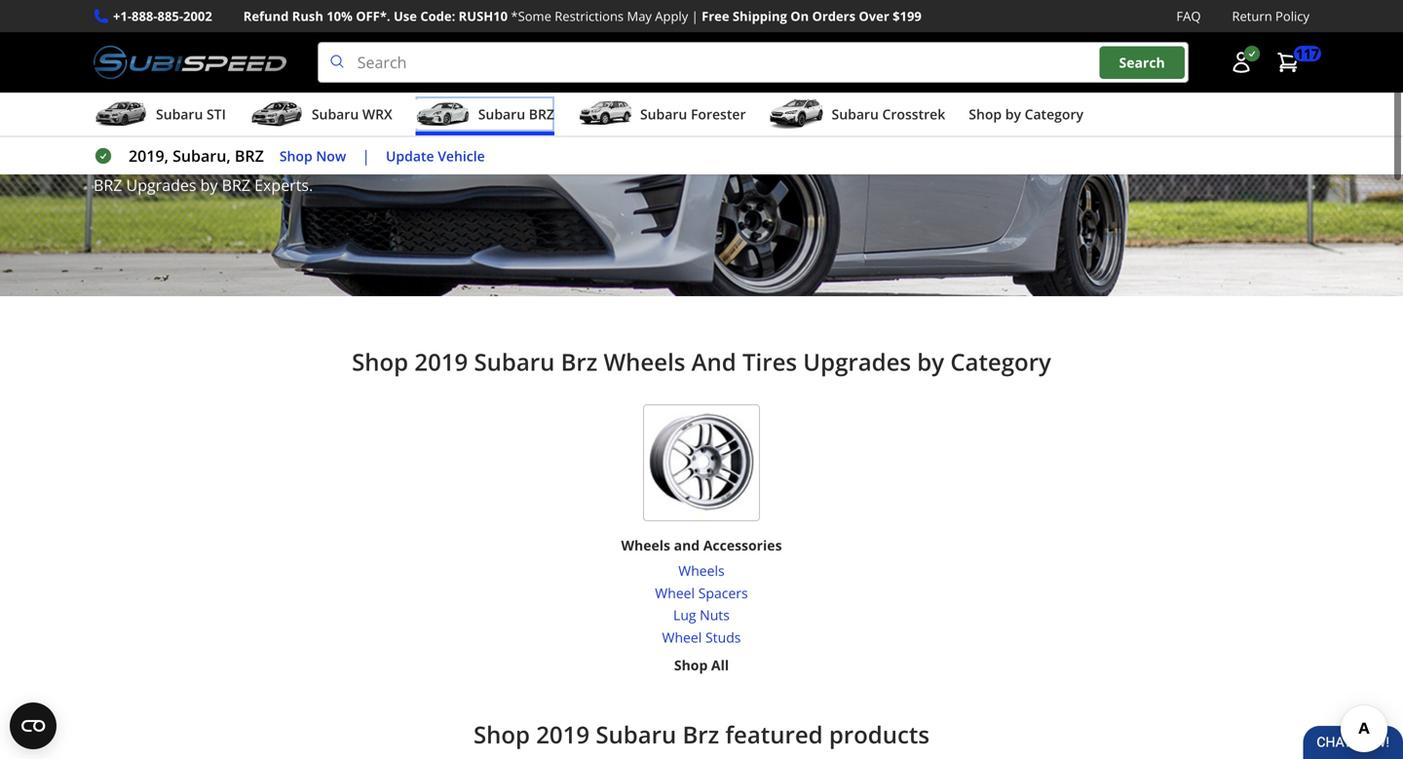 Task type: vqa. For each thing, say whether or not it's contained in the screenshot.
Subaru STI's Subaru
yes



Task type: describe. For each thing, give the bounding box(es) containing it.
1 vertical spatial category
[[950, 346, 1051, 378]]

and
[[674, 536, 700, 555]]

open widget image
[[10, 703, 57, 749]]

2019,
[[129, 145, 169, 166]]

brz for featured
[[682, 718, 719, 750]]

button image
[[1230, 51, 1253, 74]]

2019 for shop 2019 subaru brz featured products
[[536, 718, 590, 750]]

use
[[394, 7, 417, 25]]

update vehicle button
[[386, 145, 485, 167]]

2019 for shop 2019 subaru brz wheels and tires upgrades by category
[[414, 346, 468, 378]]

return policy
[[1232, 7, 1310, 25]]

subaru forester
[[640, 105, 746, 123]]

0 horizontal spatial by
[[200, 175, 218, 195]]

wheels and accessories wheels wheel spacers lug nuts wheel studs shop all
[[621, 536, 782, 674]]

subaru,
[[173, 145, 231, 166]]

faq link
[[1176, 6, 1201, 26]]

shop for shop 2019 subaru brz wheels and tires upgrades by category
[[352, 346, 408, 378]]

search button
[[1100, 46, 1185, 79]]

over
[[859, 7, 889, 25]]

refund
[[243, 7, 289, 25]]

experts.
[[254, 175, 313, 195]]

shop all link
[[674, 654, 729, 677]]

shop for shop now
[[279, 146, 312, 165]]

shop for shop by category
[[969, 105, 1002, 123]]

shop now link
[[279, 145, 346, 167]]

return
[[1232, 7, 1272, 25]]

may
[[627, 7, 652, 25]]

1 vertical spatial wheel
[[662, 628, 702, 646]]

*some
[[511, 7, 551, 25]]

2 vertical spatial wheels
[[678, 561, 725, 580]]

shop by category
[[969, 105, 1083, 123]]

faq
[[1176, 7, 1201, 25]]

return policy link
[[1232, 6, 1310, 26]]

crosstrek
[[882, 105, 945, 123]]

rush10
[[459, 7, 508, 25]]

rush
[[292, 7, 323, 25]]

shop for shop 2019 subaru brz featured products
[[473, 718, 530, 750]]

wheel spacers link
[[655, 582, 748, 604]]

+1-888-885-2002
[[113, 7, 212, 25]]

on
[[790, 7, 809, 25]]

subaru crosstrek
[[832, 105, 945, 123]]

subaru wrx button
[[249, 97, 392, 136]]

wrx
[[362, 105, 392, 123]]

apply
[[655, 7, 688, 25]]

update
[[386, 146, 434, 165]]

a subaru crosstrek thumbnail image image
[[769, 100, 824, 129]]

brz inside dropdown button
[[529, 105, 554, 123]]

brz down a subaru sti thumbnail image
[[94, 175, 122, 195]]

and
[[691, 346, 736, 378]]

lug nuts link
[[655, 604, 748, 626]]

a subaru forester thumbnail image image
[[578, 100, 632, 129]]

2002
[[183, 7, 212, 25]]

update vehicle
[[386, 146, 485, 165]]

vehicle
[[438, 146, 485, 165]]

1 vertical spatial upgrades
[[803, 346, 911, 378]]

wheels link
[[655, 560, 748, 582]]

free
[[702, 7, 729, 25]]

wheel studs link
[[655, 626, 748, 649]]



Task type: locate. For each thing, give the bounding box(es) containing it.
$199
[[893, 7, 922, 25]]

search
[[1119, 53, 1165, 71]]

wheels left and in the bottom of the page
[[621, 536, 670, 555]]

0 horizontal spatial upgrades
[[126, 175, 196, 195]]

spacers
[[698, 584, 748, 602]]

subaru
[[156, 105, 203, 123], [312, 105, 359, 123], [478, 105, 525, 123], [640, 105, 687, 123], [832, 105, 879, 123], [474, 346, 555, 378], [596, 718, 676, 750]]

by
[[1005, 105, 1021, 123], [200, 175, 218, 195], [917, 346, 944, 378]]

restrictions
[[555, 7, 624, 25]]

885-
[[157, 7, 183, 25]]

1 vertical spatial wheels
[[621, 536, 670, 555]]

0 vertical spatial wheels
[[604, 346, 685, 378]]

0 vertical spatial wheel
[[655, 584, 695, 602]]

code:
[[420, 7, 455, 25]]

117
[[1296, 44, 1319, 63]]

subaru brz button
[[416, 97, 554, 136]]

0 vertical spatial |
[[691, 7, 698, 25]]

1 vertical spatial brz
[[682, 718, 719, 750]]

wheel up lug
[[655, 584, 695, 602]]

brz
[[529, 105, 554, 123], [235, 145, 264, 166], [94, 175, 122, 195], [222, 175, 250, 195]]

0 vertical spatial by
[[1005, 105, 1021, 123]]

products
[[829, 718, 930, 750]]

now
[[316, 146, 346, 165]]

refund rush 10% off*. use code: rush10 *some restrictions may apply | free shipping on orders over $199
[[243, 7, 922, 25]]

shop inside "wheels and accessories wheels wheel spacers lug nuts wheel studs shop all"
[[674, 656, 708, 674]]

a subaru brz thumbnail image image
[[416, 100, 470, 129]]

subaru for subaru sti
[[156, 105, 203, 123]]

shipping
[[733, 7, 787, 25]]

nuts
[[700, 606, 730, 624]]

subaru for subaru brz
[[478, 105, 525, 123]]

a subaru wrx thumbnail image image
[[249, 100, 304, 129]]

1 vertical spatial 2019
[[536, 718, 590, 750]]

|
[[691, 7, 698, 25], [362, 145, 370, 166]]

forester
[[691, 105, 746, 123]]

orders
[[812, 7, 856, 25]]

brz left a subaru forester thumbnail image
[[529, 105, 554, 123]]

subaru inside 'dropdown button'
[[312, 105, 359, 123]]

subispeed logo image
[[94, 42, 286, 83]]

0 vertical spatial brz
[[561, 346, 598, 378]]

a subaru sti thumbnail image image
[[94, 100, 148, 129]]

sti
[[207, 105, 226, 123]]

2019
[[414, 346, 468, 378], [536, 718, 590, 750]]

888-
[[132, 7, 157, 25]]

subaru sti button
[[94, 97, 226, 136]]

1 vertical spatial |
[[362, 145, 370, 166]]

shop
[[969, 105, 1002, 123], [279, 146, 312, 165], [352, 346, 408, 378], [674, 656, 708, 674], [473, 718, 530, 750]]

subaru for subaru crosstrek
[[832, 105, 879, 123]]

by inside the "shop by category" dropdown button
[[1005, 105, 1021, 123]]

0 vertical spatial 2019
[[414, 346, 468, 378]]

subaru for subaru wrx
[[312, 105, 359, 123]]

wheels up the wheel spacers link
[[678, 561, 725, 580]]

accessories
[[703, 536, 782, 555]]

shop 2019 subaru brz featured products
[[473, 718, 930, 750]]

shop now
[[279, 146, 346, 165]]

featured
[[725, 718, 823, 750]]

category
[[1025, 105, 1083, 123], [950, 346, 1051, 378]]

wheels and accessories image image
[[643, 404, 760, 521]]

policy
[[1275, 7, 1310, 25]]

category inside dropdown button
[[1025, 105, 1083, 123]]

shop inside dropdown button
[[969, 105, 1002, 123]]

1 horizontal spatial upgrades
[[803, 346, 911, 378]]

subaru wrx
[[312, 105, 392, 123]]

2019, subaru, brz
[[129, 145, 264, 166]]

studs
[[705, 628, 741, 646]]

0 vertical spatial category
[[1025, 105, 1083, 123]]

2 vertical spatial by
[[917, 346, 944, 378]]

brz down subaru,
[[222, 175, 250, 195]]

2013 subaru brz mods and styling upgrades image
[[0, 4, 1403, 296]]

1 horizontal spatial 2019
[[536, 718, 590, 750]]

subaru forester button
[[578, 97, 746, 136]]

search input field
[[317, 42, 1189, 83]]

brz
[[561, 346, 598, 378], [682, 718, 719, 750]]

upgrades down the 2019,
[[126, 175, 196, 195]]

0 horizontal spatial 2019
[[414, 346, 468, 378]]

0 horizontal spatial brz
[[561, 346, 598, 378]]

+1-888-885-2002 link
[[113, 6, 212, 26]]

subaru for subaru forester
[[640, 105, 687, 123]]

117 button
[[1267, 43, 1321, 82]]

1 horizontal spatial by
[[917, 346, 944, 378]]

shop by category button
[[969, 97, 1083, 136]]

upgrades right tires in the right top of the page
[[803, 346, 911, 378]]

1 horizontal spatial brz
[[682, 718, 719, 750]]

brz upgrades by brz experts.
[[94, 175, 317, 195]]

subaru brz
[[478, 105, 554, 123]]

subaru sti
[[156, 105, 226, 123]]

shop 2019 subaru brz wheels and tires upgrades by category
[[352, 346, 1051, 378]]

0 horizontal spatial |
[[362, 145, 370, 166]]

0 vertical spatial upgrades
[[126, 175, 196, 195]]

2 horizontal spatial by
[[1005, 105, 1021, 123]]

wheels
[[604, 346, 685, 378], [621, 536, 670, 555], [678, 561, 725, 580]]

wheels left and
[[604, 346, 685, 378]]

brz up experts.
[[235, 145, 264, 166]]

subaru crosstrek button
[[769, 97, 945, 136]]

wheel
[[655, 584, 695, 602], [662, 628, 702, 646]]

off*.
[[356, 7, 390, 25]]

1 horizontal spatial |
[[691, 7, 698, 25]]

tires
[[742, 346, 797, 378]]

all
[[711, 656, 729, 674]]

+1-
[[113, 7, 132, 25]]

brz for wheels
[[561, 346, 598, 378]]

| left free
[[691, 7, 698, 25]]

| right now
[[362, 145, 370, 166]]

wheel down lug
[[662, 628, 702, 646]]

upgrades
[[126, 175, 196, 195], [803, 346, 911, 378]]

lug
[[673, 606, 696, 624]]

1 vertical spatial by
[[200, 175, 218, 195]]

10%
[[327, 7, 353, 25]]



